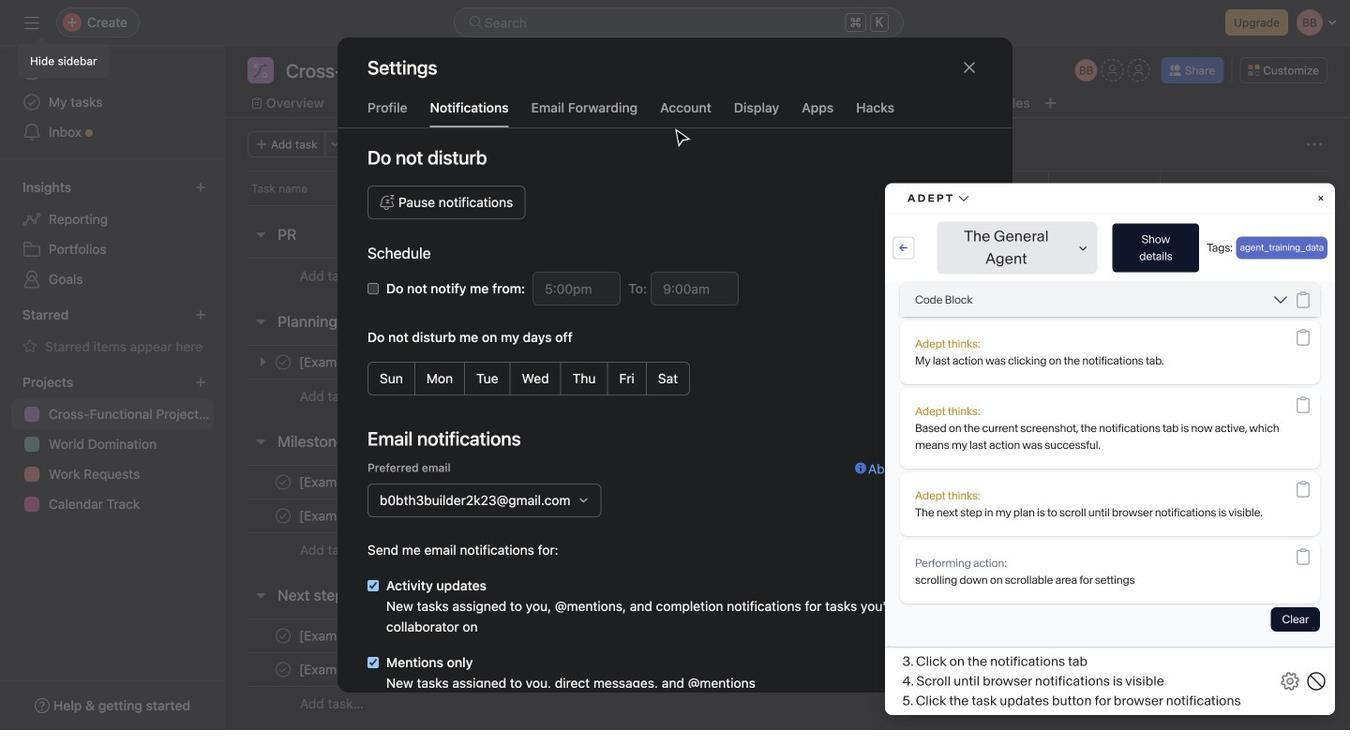 Task type: locate. For each thing, give the bounding box(es) containing it.
tooltip
[[19, 39, 108, 77]]

task name text field inside [example] find venue for holiday party cell
[[296, 661, 538, 680]]

mark complete checkbox inside [example] find venue for holiday party cell
[[272, 659, 295, 682]]

1 vertical spatial mark complete checkbox
[[272, 625, 295, 648]]

2 collapse task list for this group image from the top
[[253, 434, 268, 449]]

0 vertical spatial mark complete checkbox
[[272, 505, 295, 528]]

task name text field for header next steps tree grid
[[296, 661, 538, 680]]

mark complete image inside [example] evaluate new email marketing platform cell
[[272, 505, 295, 528]]

collapse task list for this group image
[[253, 314, 268, 329], [253, 588, 268, 603]]

1 vertical spatial mark complete image
[[272, 625, 295, 648]]

1 mark complete image from the top
[[272, 505, 295, 528]]

None text field
[[533, 272, 621, 306]]

mark complete image for task name text field within the "[example] finalize budget" cell
[[272, 471, 295, 494]]

mark complete image inside "[example] finalize budget" cell
[[272, 471, 295, 494]]

1 collapse task list for this group image from the top
[[253, 314, 268, 329]]

mark complete checkbox inside [example] evaluate new email marketing platform cell
[[272, 505, 295, 528]]

2 vertical spatial mark complete checkbox
[[272, 659, 295, 682]]

None checkbox
[[368, 581, 379, 592]]

1 task name text field from the top
[[296, 473, 462, 492]]

mark complete checkbox inside [example] approve campaign copy cell
[[272, 625, 295, 648]]

insights element
[[0, 171, 225, 298]]

0 vertical spatial collapse task list for this group image
[[253, 227, 268, 242]]

manage project members image
[[1076, 59, 1098, 82]]

[example] evaluate new email marketing platform cell
[[225, 499, 826, 534]]

1 mark complete image from the top
[[272, 471, 295, 494]]

task name text field for header milestones tree grid
[[296, 507, 603, 526]]

mark complete image inside [example] find venue for holiday party cell
[[272, 659, 295, 682]]

task name text field inside "[example] finalize budget" cell
[[296, 473, 462, 492]]

2 mark complete checkbox from the top
[[272, 625, 295, 648]]

None checkbox
[[368, 283, 379, 295], [368, 658, 379, 669], [368, 283, 379, 295], [368, 658, 379, 669]]

mark complete checkbox for task name text field within the [example] evaluate new email marketing platform cell
[[272, 505, 295, 528]]

mark complete image for task name text field within the [example] evaluate new email marketing platform cell
[[272, 505, 295, 528]]

1 vertical spatial mark complete image
[[272, 659, 295, 682]]

line_and_symbols image
[[253, 63, 268, 78]]

0 vertical spatial mark complete image
[[272, 471, 295, 494]]

0 vertical spatial task name text field
[[296, 473, 462, 492]]

0 vertical spatial mark complete image
[[272, 505, 295, 528]]

1 vertical spatial collapse task list for this group image
[[253, 588, 268, 603]]

Task name text field
[[296, 627, 516, 646]]

Task name text field
[[296, 473, 462, 492], [296, 507, 603, 526], [296, 661, 538, 680]]

task name text field inside [example] evaluate new email marketing platform cell
[[296, 507, 603, 526]]

3 mark complete checkbox from the top
[[272, 659, 295, 682]]

0 vertical spatial collapse task list for this group image
[[253, 314, 268, 329]]

2 mark complete image from the top
[[272, 659, 295, 682]]

2 task name text field from the top
[[296, 507, 603, 526]]

3 task name text field from the top
[[296, 661, 538, 680]]

dialog
[[338, 38, 1013, 731]]

None text field
[[281, 57, 540, 83], [651, 272, 739, 306], [281, 57, 540, 83], [651, 272, 739, 306]]

mark complete checkbox for task name text field within [example] find venue for holiday party cell
[[272, 659, 295, 682]]

1 vertical spatial collapse task list for this group image
[[253, 434, 268, 449]]

1 mark complete checkbox from the top
[[272, 505, 295, 528]]

collapse task list for this group image
[[253, 227, 268, 242], [253, 434, 268, 449]]

2 vertical spatial task name text field
[[296, 661, 538, 680]]

mark complete image
[[272, 505, 295, 528], [272, 659, 295, 682]]

mark complete image
[[272, 471, 295, 494], [272, 625, 295, 648]]

Mark complete checkbox
[[272, 505, 295, 528], [272, 625, 295, 648], [272, 659, 295, 682]]

mark complete image inside [example] approve campaign copy cell
[[272, 625, 295, 648]]

1 vertical spatial task name text field
[[296, 507, 603, 526]]

row
[[225, 171, 1351, 205], [248, 205, 1328, 206], [225, 258, 1351, 294], [225, 379, 1351, 414], [225, 465, 1351, 500], [225, 499, 1351, 534], [225, 533, 1351, 568], [225, 619, 1351, 654], [225, 653, 1351, 688], [225, 687, 1351, 721]]

2 mark complete image from the top
[[272, 625, 295, 648]]

2 collapse task list for this group image from the top
[[253, 588, 268, 603]]



Task type: describe. For each thing, give the bounding box(es) containing it.
hide sidebar image
[[24, 15, 39, 30]]

mark complete image for task name text box
[[272, 625, 295, 648]]

starred element
[[0, 298, 225, 366]]

1 collapse task list for this group image from the top
[[253, 227, 268, 242]]

projects element
[[0, 366, 225, 524]]

settings tab list
[[338, 98, 1013, 129]]

Mark complete checkbox
[[272, 471, 295, 494]]

header planning tree grid
[[225, 345, 1351, 414]]

mark complete image for task name text field within [example] find venue for holiday party cell
[[272, 659, 295, 682]]

collapse task list for this group image for header planning tree grid
[[253, 314, 268, 329]]

collapse task list for this group image for header next steps tree grid
[[253, 588, 268, 603]]

close this dialog image
[[963, 60, 978, 75]]

[example] approve campaign copy cell
[[225, 619, 826, 654]]

[example] find venue for holiday party cell
[[225, 653, 826, 688]]

[example] finalize budget cell
[[225, 465, 826, 500]]

global element
[[0, 46, 225, 159]]

header next steps tree grid
[[225, 619, 1351, 721]]

mark complete checkbox for task name text box
[[272, 625, 295, 648]]

header milestones tree grid
[[225, 465, 1351, 568]]



Task type: vqa. For each thing, say whether or not it's contained in the screenshot.
Mark complete image within the [example] approve campaign copy CELL Task name text box
yes



